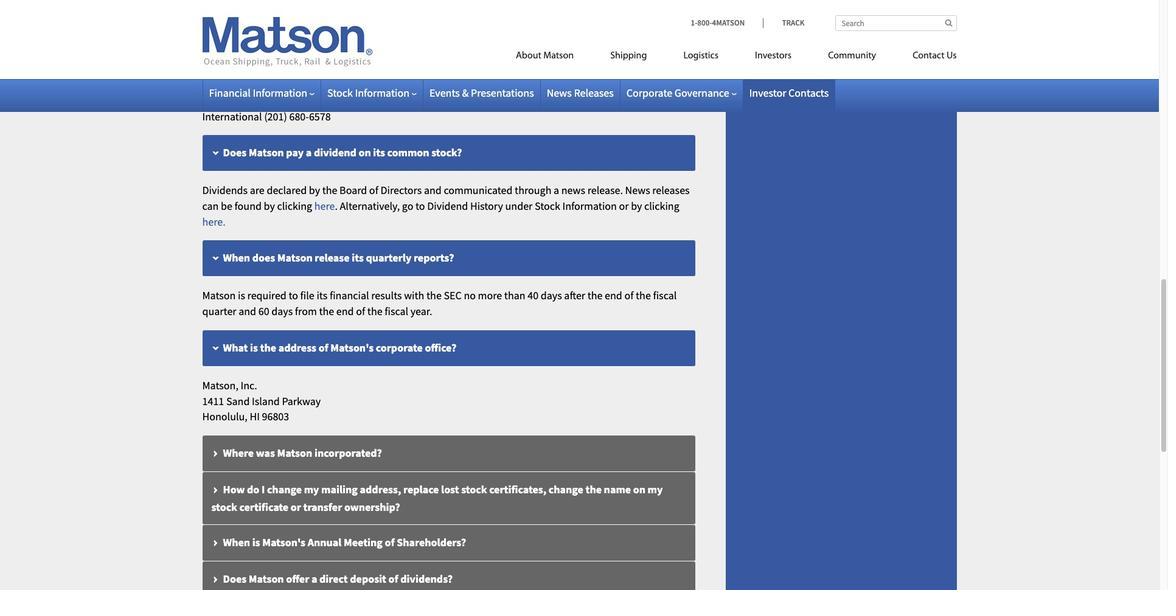 Task type: locate. For each thing, give the bounding box(es) containing it.
quarter
[[202, 305, 237, 319]]

top menu navigation
[[462, 45, 957, 70]]

file
[[301, 289, 315, 303]]

how do i change my mailing address, replace lost stock certificates, change the name on my stock certificate or transfer ownership? tab
[[202, 472, 696, 525]]

www.computershare.com/investor
[[202, 62, 361, 76]]

2 vertical spatial a
[[312, 572, 317, 586]]

0 vertical spatial does
[[223, 146, 247, 160]]

1 vertical spatial a
[[554, 183, 560, 197]]

1 vertical spatial when
[[223, 536, 250, 550]]

0 vertical spatial matson's
[[331, 341, 374, 355]]

1 horizontal spatial its
[[352, 251, 364, 265]]

information
[[253, 86, 307, 100], [355, 86, 410, 100], [563, 199, 617, 213]]

investor contacts link
[[750, 86, 829, 100]]

news
[[562, 183, 586, 197]]

43078
[[242, 15, 269, 29]]

end down financial
[[337, 305, 354, 319]]

sand
[[226, 394, 250, 408]]

1 vertical spatial stock
[[535, 199, 561, 213]]

1 horizontal spatial stock
[[462, 483, 487, 497]]

is inside the when is matson's annual meeting of shareholders? tab
[[252, 536, 260, 550]]

0 horizontal spatial its
[[317, 289, 328, 303]]

its right release
[[352, 251, 364, 265]]

matson right does
[[278, 251, 313, 265]]

pay
[[286, 146, 304, 160]]

more
[[478, 289, 502, 303]]

does
[[223, 146, 247, 160], [223, 572, 247, 586]]

fiscal
[[654, 289, 677, 303], [385, 305, 409, 319]]

matson's up offer
[[263, 536, 306, 550]]

search image
[[946, 19, 953, 27]]

matson right was
[[277, 446, 313, 460]]

on
[[359, 146, 371, 160], [634, 483, 646, 497]]

0 horizontal spatial and
[[239, 305, 256, 319]]

does matson offer a direct deposit of dividends?
[[223, 572, 453, 586]]

stock information link
[[328, 86, 417, 100]]

when does matson release its quarterly reports? tab panel
[[202, 288, 696, 320]]

does inside tab
[[223, 146, 247, 160]]

2 change from the left
[[549, 483, 584, 497]]

events & presentations link
[[430, 86, 534, 100]]

0 vertical spatial is
[[238, 289, 245, 303]]

1 vertical spatial and
[[239, 305, 256, 319]]

releases
[[574, 86, 614, 100]]

1 horizontal spatial to
[[416, 199, 425, 213]]

1 vertical spatial matson's
[[263, 536, 306, 550]]

1 vertical spatial fiscal
[[385, 305, 409, 319]]

does inside tab
[[223, 572, 247, 586]]

0 horizontal spatial on
[[359, 146, 371, 160]]

a
[[306, 146, 312, 160], [554, 183, 560, 197], [312, 572, 317, 586]]

international
[[202, 109, 262, 123]]

matson's left corporate
[[331, 341, 374, 355]]

the inside 'dividends are declared by the board of directors and communicated through a news release. news releases can be found by clicking'
[[322, 183, 338, 197]]

a right pay
[[306, 146, 312, 160]]

matson left offer
[[249, 572, 284, 586]]

hi
[[250, 410, 260, 424]]

does for does matson pay a dividend on its common stock?
[[223, 146, 247, 160]]

office?
[[425, 341, 457, 355]]

is inside what is the address of matson's corporate office? tab
[[250, 341, 258, 355]]

is right 'what'
[[250, 341, 258, 355]]

1 vertical spatial or
[[291, 501, 301, 515]]

where was matson incorporated?
[[223, 446, 382, 460]]

its right file
[[317, 289, 328, 303]]

0 vertical spatial on
[[359, 146, 371, 160]]

is down the certificate
[[252, 536, 260, 550]]

1 horizontal spatial stock
[[535, 199, 561, 213]]

1 horizontal spatial or
[[620, 199, 629, 213]]

by
[[309, 183, 320, 197], [264, 199, 275, 213], [631, 199, 643, 213]]

1 horizontal spatial information
[[355, 86, 410, 100]]

matson up quarter
[[202, 289, 236, 303]]

and up dividend
[[424, 183, 442, 197]]

contact
[[913, 51, 945, 61]]

0 horizontal spatial to
[[289, 289, 298, 303]]

information inside here . alternatively, go to dividend history under stock information or by clicking here.
[[563, 199, 617, 213]]

dividend
[[428, 199, 468, 213]]

or inside how do i change my mailing address, replace lost stock certificates, change the name on my stock certificate or transfer ownership?
[[291, 501, 301, 515]]

0 horizontal spatial information
[[253, 86, 307, 100]]

free
[[490, 78, 510, 92]]

track
[[783, 18, 805, 28]]

1 vertical spatial shareholder
[[364, 62, 420, 76]]

matson,
[[202, 379, 239, 393]]

0 horizontal spatial or
[[291, 501, 301, 515]]

deposit
[[350, 572, 387, 586]]

address,
[[360, 483, 401, 497]]

when
[[223, 251, 250, 265], [223, 536, 250, 550]]

parkway
[[282, 394, 321, 408]]

does matson pay a dividend on its common stock? tab
[[202, 135, 696, 172]]

clicking down declared
[[277, 199, 312, 213]]

2 horizontal spatial by
[[631, 199, 643, 213]]

or down 'release.'
[[620, 199, 629, 213]]

stock up 6578
[[328, 86, 353, 100]]

a left news
[[554, 183, 560, 197]]

stock
[[462, 483, 487, 497], [212, 501, 237, 515]]

box
[[222, 15, 239, 29]]

offer
[[286, 572, 309, 586]]

on right dividend
[[359, 146, 371, 160]]

stock inside here . alternatively, go to dividend history under stock information or by clicking here.
[[535, 199, 561, 213]]

0 horizontal spatial matson's
[[263, 536, 306, 550]]

0 horizontal spatial shareholder
[[202, 47, 259, 61]]

and left 60
[[239, 305, 256, 319]]

governance
[[675, 86, 730, 100]]

matson inside top menu navigation
[[544, 51, 574, 61]]

news
[[547, 86, 572, 100], [626, 183, 651, 197]]

1 horizontal spatial fiscal
[[654, 289, 677, 303]]

1 vertical spatial stock
[[212, 501, 237, 515]]

stock right the 'lost'
[[462, 483, 487, 497]]

matson left pay
[[249, 146, 284, 160]]

to
[[416, 199, 425, 213], [289, 289, 298, 303]]

reports?
[[414, 251, 454, 265]]

1 vertical spatial on
[[634, 483, 646, 497]]

0 vertical spatial shareholder
[[202, 47, 259, 61]]

contact us link
[[895, 45, 957, 70]]

0477
[[296, 94, 318, 108]]

is inside matson is required to file its financial results with the sec no more than 40 days after the end of the fiscal quarter and 60 days from the end of the fiscal year.
[[238, 289, 245, 303]]

1 vertical spatial is
[[250, 341, 258, 355]]

0 horizontal spatial stock
[[328, 86, 353, 100]]

shareholder up stock information link
[[364, 62, 420, 76]]

0 vertical spatial or
[[620, 199, 629, 213]]

0 horizontal spatial by
[[264, 199, 275, 213]]

or
[[620, 199, 629, 213], [291, 501, 301, 515]]

providence
[[202, 31, 254, 45]]

0 horizontal spatial days
[[272, 305, 293, 319]]

what is the address of matson's corporate office? tab
[[202, 331, 696, 367]]

1 horizontal spatial by
[[309, 183, 320, 197]]

days right 40
[[541, 289, 562, 303]]

https://www-us.computershare.com/investor/contact link
[[202, 78, 449, 92]]

0 vertical spatial stock
[[328, 86, 353, 100]]

my
[[304, 483, 319, 497], [648, 483, 663, 497]]

0 vertical spatial news
[[547, 86, 572, 100]]

days
[[541, 289, 562, 303], [272, 305, 293, 319]]

0 vertical spatial when
[[223, 251, 250, 265]]

1 horizontal spatial change
[[549, 483, 584, 497]]

0 vertical spatial end
[[605, 289, 623, 303]]

financial
[[209, 86, 251, 100]]

when down the certificate
[[223, 536, 250, 550]]

end right after
[[605, 289, 623, 303]]

my right the name
[[648, 483, 663, 497]]

of up "alternatively,"
[[369, 183, 379, 197]]

1 horizontal spatial on
[[634, 483, 646, 497]]

1 horizontal spatial clicking
[[645, 199, 680, 213]]

its left 'common'
[[373, 146, 385, 160]]

logistics
[[684, 51, 719, 61]]

and inside matson is required to file its financial results with the sec no more than 40 days after the end of the fiscal quarter and 60 days from the end of the fiscal year.
[[239, 305, 256, 319]]

dividends are declared by the board of directors and communicated through a news release. news releases can be found by clicking
[[202, 183, 690, 213]]

does
[[252, 251, 275, 265]]

0 vertical spatial to
[[416, 199, 425, 213]]

certificates,
[[490, 483, 547, 497]]

of inside tab
[[389, 572, 399, 586]]

required
[[248, 289, 287, 303]]

a inside tab
[[312, 572, 317, 586]]

us.computershare.com/investor/contact
[[264, 78, 449, 92]]

1 vertical spatial its
[[352, 251, 364, 265]]

my up the transfer
[[304, 483, 319, 497]]

0 vertical spatial fiscal
[[654, 289, 677, 303]]

800-
[[698, 18, 713, 28]]

stock
[[328, 86, 353, 100], [535, 199, 561, 213]]

0 vertical spatial a
[[306, 146, 312, 160]]

None search field
[[836, 15, 957, 31]]

contacts
[[789, 86, 829, 100]]

1 vertical spatial does
[[223, 572, 247, 586]]

on right the name
[[634, 483, 646, 497]]

to inside matson is required to file its financial results with the sec no more than 40 days after the end of the fiscal quarter and 60 days from the end of the fiscal year.
[[289, 289, 298, 303]]

shareholders?
[[397, 536, 466, 550]]

0 vertical spatial and
[[424, 183, 442, 197]]

and
[[424, 183, 442, 197], [239, 305, 256, 319]]

1 my from the left
[[304, 483, 319, 497]]

or left the transfer
[[291, 501, 301, 515]]

2 horizontal spatial information
[[563, 199, 617, 213]]

1 horizontal spatial and
[[424, 183, 442, 197]]

shareholder down providence
[[202, 47, 259, 61]]

1 when from the top
[[223, 251, 250, 265]]

matson
[[544, 51, 574, 61], [249, 146, 284, 160], [278, 251, 313, 265], [202, 289, 236, 303], [277, 446, 313, 460], [249, 572, 284, 586]]

community
[[829, 51, 877, 61]]

1 vertical spatial to
[[289, 289, 298, 303]]

1 horizontal spatial matson's
[[331, 341, 374, 355]]

0 vertical spatial its
[[373, 146, 385, 160]]

logistics link
[[666, 45, 737, 70]]

financial information
[[209, 86, 307, 100]]

2 vertical spatial its
[[317, 289, 328, 303]]

news right 'release.'
[[626, 183, 651, 197]]

1 horizontal spatial news
[[626, 183, 651, 197]]

shareholder
[[202, 47, 259, 61], [364, 62, 420, 76]]

of right deposit
[[389, 572, 399, 586]]

matson right about
[[544, 51, 574, 61]]

or inside here . alternatively, go to dividend history under stock information or by clicking here.
[[620, 199, 629, 213]]

2 clicking from the left
[[645, 199, 680, 213]]

2 does from the top
[[223, 572, 247, 586]]

dividends
[[202, 183, 248, 197]]

of right meeting
[[385, 536, 395, 550]]

do
[[247, 483, 260, 497]]

clicking
[[277, 199, 312, 213], [645, 199, 680, 213]]

&
[[462, 86, 469, 100]]

2 vertical spatial is
[[252, 536, 260, 550]]

0 horizontal spatial change
[[267, 483, 302, 497]]

what is the address of matson's corporate office?
[[223, 341, 457, 355]]

1 vertical spatial news
[[626, 183, 651, 197]]

0 horizontal spatial news
[[547, 86, 572, 100]]

matson inside matson is required to file its financial results with the sec no more than 40 days after the end of the fiscal quarter and 60 days from the end of the fiscal year.
[[202, 289, 236, 303]]

clicking down 'releases'
[[645, 199, 680, 213]]

to left file
[[289, 289, 298, 303]]

days right 60
[[272, 305, 293, 319]]

96803
[[262, 410, 289, 424]]

a inside tab
[[306, 146, 312, 160]]

1 horizontal spatial my
[[648, 483, 663, 497]]

a right offer
[[312, 572, 317, 586]]

when left does
[[223, 251, 250, 265]]

what is the address of matson's corporate office? tab panel
[[202, 378, 696, 425]]

in
[[202, 94, 211, 108]]

can i buy shares of matson common stock directly from the company? tab panel
[[202, 0, 696, 124]]

1 change from the left
[[267, 483, 302, 497]]

declared
[[267, 183, 307, 197]]

than
[[505, 289, 526, 303]]

change right certificates,
[[549, 483, 584, 497]]

news left releases
[[547, 86, 572, 100]]

is left required
[[238, 289, 245, 303]]

to right "go"
[[416, 199, 425, 213]]

0 vertical spatial stock
[[462, 483, 487, 497]]

stock down through
[[535, 199, 561, 213]]

change
[[267, 483, 302, 497], [549, 483, 584, 497]]

when for when does matson release its quarterly reports?
[[223, 251, 250, 265]]

of down financial
[[356, 305, 365, 319]]

0 horizontal spatial clicking
[[277, 199, 312, 213]]

when is matson's annual meeting of shareholders? tab
[[202, 525, 696, 562]]

2 my from the left
[[648, 483, 663, 497]]

2 when from the top
[[223, 536, 250, 550]]

about
[[516, 51, 542, 61]]

1 vertical spatial end
[[337, 305, 354, 319]]

1 horizontal spatial days
[[541, 289, 562, 303]]

matson's inside the when is matson's annual meeting of shareholders? tab
[[263, 536, 306, 550]]

news releases
[[547, 86, 614, 100]]

1 does from the top
[[223, 146, 247, 160]]

change right the i
[[267, 483, 302, 497]]

stock down 'how'
[[212, 501, 237, 515]]

0 horizontal spatial my
[[304, 483, 319, 497]]

Search search field
[[836, 15, 957, 31]]

1 clicking from the left
[[277, 199, 312, 213]]

events
[[430, 86, 460, 100]]

60
[[259, 305, 269, 319]]



Task type: vqa. For each thing, say whether or not it's contained in the screenshot.
Stifel 2023 Transportation & Logistics Conference article
no



Task type: describe. For each thing, give the bounding box(es) containing it.
news inside 'dividends are declared by the board of directors and communicated through a news release. news releases can be found by clicking'
[[626, 183, 651, 197]]

after
[[565, 289, 586, 303]]

website
[[261, 47, 297, 61]]

when does matson release its quarterly reports? tab
[[202, 241, 696, 277]]

inquiries
[[453, 62, 493, 76]]

(201)
[[264, 109, 287, 123]]

lost
[[441, 483, 459, 497]]

1 horizontal spatial end
[[605, 289, 623, 303]]

name
[[604, 483, 631, 497]]

clicking inside 'dividends are declared by the board of directors and communicated through a news release. news releases can be found by clicking'
[[277, 199, 312, 213]]

are
[[250, 183, 265, 197]]

incorporated?
[[315, 446, 382, 460]]

40
[[528, 289, 539, 303]]

2 horizontal spatial its
[[373, 146, 385, 160]]

alternatively,
[[340, 199, 400, 213]]

stock?
[[432, 146, 462, 160]]

investors link
[[737, 45, 810, 70]]

here link
[[315, 199, 335, 213]]

news releases link
[[547, 86, 614, 100]]

when for when is matson's annual meeting of shareholders?
[[223, 536, 250, 550]]

454-
[[276, 94, 296, 108]]

matson's inside what is the address of matson's corporate office? tab
[[331, 341, 374, 355]]

can
[[202, 199, 219, 213]]

1 horizontal spatial shareholder
[[364, 62, 420, 76]]

dividend
[[314, 146, 357, 160]]

information for stock information
[[355, 86, 410, 100]]

of right after
[[625, 289, 634, 303]]

history
[[471, 199, 503, 213]]

releases
[[653, 183, 690, 197]]

here.
[[202, 215, 226, 229]]

does matson pay a dividend on its common stock?
[[223, 146, 462, 160]]

6578
[[309, 109, 331, 123]]

ownership?
[[345, 501, 400, 515]]

the inside p.o. box 43078 providence ri 02940-3078 shareholder website www.computershare.com/investor shareholder online inquiries https://www-us.computershare.com/investor/contact dial toll free in the u.s. (800) 454-0477 international (201) 680-6578
[[213, 94, 229, 108]]

is for what
[[250, 341, 258, 355]]

how
[[223, 483, 245, 497]]

dividends?
[[401, 572, 453, 586]]

be
[[221, 199, 233, 213]]

corporate governance
[[627, 86, 730, 100]]

presentations
[[471, 86, 534, 100]]

about matson link
[[498, 45, 592, 70]]

investor
[[750, 86, 787, 100]]

transfer
[[304, 501, 342, 515]]

where was matson incorporated? tab
[[202, 436, 696, 472]]

1-800-4matson
[[691, 18, 745, 28]]

matson, inc. 1411 sand island parkway honolulu, hi 96803
[[202, 379, 321, 424]]

of right address
[[319, 341, 329, 355]]

02940-
[[267, 31, 298, 45]]

the inside how do i change my mailing address, replace lost stock certificates, change the name on my stock certificate or transfer ownership?
[[586, 483, 602, 497]]

0 vertical spatial days
[[541, 289, 562, 303]]

matson inside tab
[[249, 572, 284, 586]]

does matson offer a direct deposit of dividends? tab
[[202, 562, 696, 591]]

0 horizontal spatial fiscal
[[385, 305, 409, 319]]

events & presentations
[[430, 86, 534, 100]]

sec
[[444, 289, 462, 303]]

honolulu,
[[202, 410, 248, 424]]

release.
[[588, 183, 623, 197]]

i
[[262, 483, 265, 497]]

replace
[[404, 483, 439, 497]]

common
[[388, 146, 430, 160]]

annual
[[308, 536, 342, 550]]

track link
[[764, 18, 805, 28]]

board
[[340, 183, 367, 197]]

1 vertical spatial days
[[272, 305, 293, 319]]

0 horizontal spatial stock
[[212, 501, 237, 515]]

does matson pay a dividend on its common stock? tab panel
[[202, 183, 696, 230]]

on inside how do i change my mailing address, replace lost stock certificates, change the name on my stock certificate or transfer ownership?
[[634, 483, 646, 497]]

direct
[[320, 572, 348, 586]]

from
[[295, 305, 317, 319]]

financial
[[330, 289, 369, 303]]

www.computershare.com/investor link
[[202, 62, 361, 76]]

information for financial information
[[253, 86, 307, 100]]

of inside 'dividends are declared by the board of directors and communicated through a news release. news releases can be found by clicking'
[[369, 183, 379, 197]]

release
[[315, 251, 350, 265]]

does for does matson offer a direct deposit of dividends?
[[223, 572, 247, 586]]

corporate
[[376, 341, 423, 355]]

when is matson's annual meeting of shareholders?
[[223, 536, 466, 550]]

(800)
[[251, 94, 274, 108]]

about matson
[[516, 51, 574, 61]]

its inside matson is required to file its financial results with the sec no more than 40 days after the end of the fiscal quarter and 60 days from the end of the fiscal year.
[[317, 289, 328, 303]]

1411
[[202, 394, 224, 408]]

1-
[[691, 18, 698, 28]]

corporate
[[627, 86, 673, 100]]

by inside here . alternatively, go to dividend history under stock information or by clicking here.
[[631, 199, 643, 213]]

to inside here . alternatively, go to dividend history under stock information or by clicking here.
[[416, 199, 425, 213]]

dial
[[451, 78, 469, 92]]

3078
[[298, 31, 320, 45]]

matson image
[[202, 17, 373, 67]]

clicking inside here . alternatively, go to dividend history under stock information or by clicking here.
[[645, 199, 680, 213]]

community link
[[810, 45, 895, 70]]

is for when
[[252, 536, 260, 550]]

a for dividends?
[[312, 572, 317, 586]]

.
[[335, 199, 338, 213]]

island
[[252, 394, 280, 408]]

shipping link
[[592, 45, 666, 70]]

680-
[[289, 109, 309, 123]]

directors
[[381, 183, 422, 197]]

and inside 'dividends are declared by the board of directors and communicated through a news release. news releases can be found by clicking'
[[424, 183, 442, 197]]

with
[[404, 289, 425, 303]]

a for common
[[306, 146, 312, 160]]

communicated
[[444, 183, 513, 197]]

results
[[372, 289, 402, 303]]

when does matson release its quarterly reports?
[[223, 251, 454, 265]]

a inside 'dividends are declared by the board of directors and communicated through a news release. news releases can be found by clicking'
[[554, 183, 560, 197]]

no
[[464, 289, 476, 303]]

matson is required to file its financial results with the sec no more than 40 days after the end of the fiscal quarter and 60 days from the end of the fiscal year.
[[202, 289, 677, 319]]

1-800-4matson link
[[691, 18, 764, 28]]

here
[[315, 199, 335, 213]]

0 horizontal spatial end
[[337, 305, 354, 319]]

online
[[422, 62, 451, 76]]

found
[[235, 199, 262, 213]]

investors
[[756, 51, 792, 61]]

under
[[506, 199, 533, 213]]

quarterly
[[366, 251, 412, 265]]

certificate
[[240, 501, 289, 515]]

is for matson
[[238, 289, 245, 303]]



